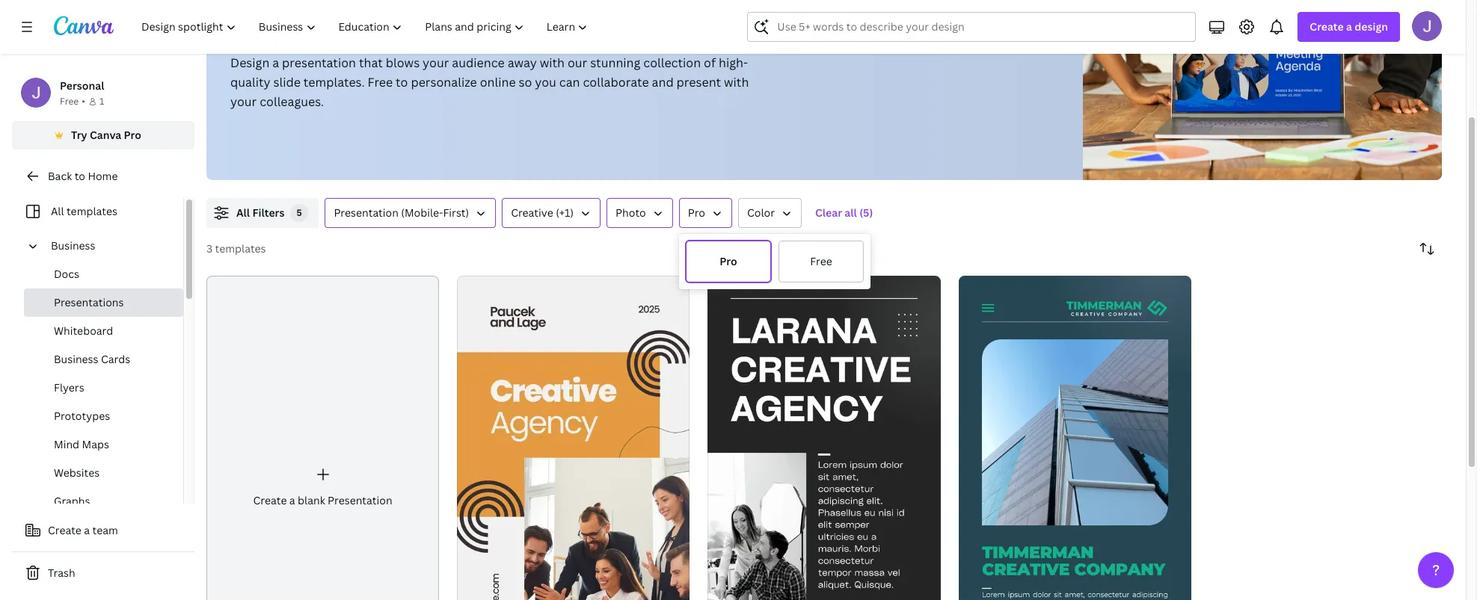 Task type: describe. For each thing, give the bounding box(es) containing it.
a for team
[[84, 524, 90, 538]]

templates for 3 templates
[[215, 242, 266, 256]]

websites
[[54, 466, 100, 480]]

slide
[[273, 74, 301, 91]]

create a design button
[[1298, 12, 1400, 42]]

clear all (5) button
[[808, 198, 881, 228]]

free •
[[60, 95, 85, 108]]

templates for presentation templates
[[390, 9, 512, 41]]

trash link
[[12, 559, 194, 589]]

color
[[747, 206, 775, 220]]

creative (+1) button
[[502, 198, 601, 228]]

presentation
[[282, 55, 356, 71]]

pro for the topmost pro "button"
[[688, 206, 705, 220]]

Search search field
[[777, 13, 1187, 41]]

back to home link
[[12, 162, 194, 191]]

presentation templates
[[230, 9, 512, 41]]

and
[[652, 74, 674, 91]]

try
[[71, 128, 87, 142]]

all for all filters
[[236, 206, 250, 220]]

free for free •
[[60, 95, 79, 108]]

maps
[[82, 438, 109, 452]]

presentation for presentation (mobile-first)
[[334, 206, 399, 220]]

first)
[[443, 206, 469, 220]]

2 vertical spatial presentation
[[328, 493, 392, 508]]

free button
[[778, 240, 865, 283]]

black white professional creative agency mobile presentation image
[[708, 276, 941, 601]]

templates.
[[304, 74, 365, 91]]

business for business cards
[[54, 352, 98, 367]]

design
[[1355, 19, 1388, 34]]

flyers
[[54, 381, 84, 395]]

1 horizontal spatial with
[[724, 74, 749, 91]]

websites link
[[24, 459, 183, 488]]

presentation (mobile-first)
[[334, 206, 469, 220]]

(+1)
[[556, 206, 574, 220]]

pro for bottom pro "button"
[[720, 254, 737, 269]]

our
[[568, 55, 587, 71]]

business for business
[[51, 239, 95, 253]]

presentations
[[54, 295, 124, 310]]

business cards link
[[24, 346, 183, 374]]

of
[[704, 55, 716, 71]]

(mobile-
[[401, 206, 443, 220]]

all templates
[[51, 204, 117, 218]]

docs link
[[24, 260, 183, 289]]

blows
[[386, 55, 420, 71]]

all templates link
[[21, 197, 174, 226]]

present
[[677, 74, 721, 91]]

all
[[845, 206, 857, 220]]

docs
[[54, 267, 79, 281]]

3 templates
[[206, 242, 266, 256]]

free for free
[[810, 254, 832, 269]]

flyers link
[[24, 374, 183, 402]]

green teal modern creative company mobile-first presentation image
[[959, 276, 1191, 601]]

1 vertical spatial pro button
[[685, 240, 772, 283]]

canva
[[90, 128, 121, 142]]

create for create a blank presentation
[[253, 493, 287, 508]]

that
[[359, 55, 383, 71]]

quality
[[230, 74, 270, 91]]

try canva pro button
[[12, 121, 194, 150]]

1
[[99, 95, 104, 108]]

design a presentation that blows your audience away with our stunning collection of high- quality slide templates. free to personalize online so you can collaborate and present with your colleagues.
[[230, 55, 749, 110]]

pro inside try canva pro "button"
[[124, 128, 141, 142]]

1 vertical spatial your
[[230, 94, 257, 110]]

audience
[[452, 55, 505, 71]]

to inside the design a presentation that blows your audience away with our stunning collection of high- quality slide templates. free to personalize online so you can collaborate and present with your colleagues.
[[396, 74, 408, 91]]

personalize
[[411, 74, 477, 91]]

create for create a team
[[48, 524, 81, 538]]

create a design
[[1310, 19, 1388, 34]]

prototypes
[[54, 409, 110, 423]]

whiteboard link
[[24, 317, 183, 346]]

graphs link
[[24, 488, 183, 516]]

business cards
[[54, 352, 130, 367]]

photo button
[[607, 198, 673, 228]]

mind maps
[[54, 438, 109, 452]]



Task type: vqa. For each thing, say whether or not it's contained in the screenshot.
the bottom Presentation
yes



Task type: locate. For each thing, give the bounding box(es) containing it.
back
[[48, 169, 72, 183]]

1 horizontal spatial your
[[423, 55, 449, 71]]

colleagues.
[[260, 94, 324, 110]]

a left design
[[1346, 19, 1352, 34]]

collaborate
[[583, 74, 649, 91]]

all down the back
[[51, 204, 64, 218]]

free down the "clear"
[[810, 254, 832, 269]]

photo
[[616, 206, 646, 220]]

presentation left (mobile-
[[334, 206, 399, 220]]

clear
[[815, 206, 842, 220]]

presentation up presentation
[[230, 9, 386, 41]]

personal
[[60, 79, 104, 93]]

home
[[88, 169, 118, 183]]

prototypes link
[[24, 402, 183, 431]]

1 vertical spatial business
[[54, 352, 98, 367]]

1 horizontal spatial templates
[[215, 242, 266, 256]]

pro
[[124, 128, 141, 142], [688, 206, 705, 220], [720, 254, 737, 269]]

presentation (mobile-first) button
[[325, 198, 496, 228]]

free down that
[[368, 74, 393, 91]]

color button
[[738, 198, 802, 228]]

mind maps link
[[24, 431, 183, 459]]

a for blank
[[289, 493, 295, 508]]

5
[[297, 206, 302, 219]]

None search field
[[748, 12, 1196, 42]]

0 horizontal spatial all
[[51, 204, 64, 218]]

2 horizontal spatial create
[[1310, 19, 1344, 34]]

2 horizontal spatial free
[[810, 254, 832, 269]]

create inside dropdown button
[[1310, 19, 1344, 34]]

all for all templates
[[51, 204, 64, 218]]

a
[[1346, 19, 1352, 34], [272, 55, 279, 71], [289, 493, 295, 508], [84, 524, 90, 538]]

a for design
[[1346, 19, 1352, 34]]

0 horizontal spatial your
[[230, 94, 257, 110]]

a left blank
[[289, 493, 295, 508]]

2 vertical spatial create
[[48, 524, 81, 538]]

0 vertical spatial your
[[423, 55, 449, 71]]

collection
[[643, 55, 701, 71]]

0 horizontal spatial create
[[48, 524, 81, 538]]

2 vertical spatial templates
[[215, 242, 266, 256]]

templates inside all templates link
[[67, 204, 117, 218]]

create a blank presentation link
[[206, 276, 439, 601]]

0 horizontal spatial to
[[75, 169, 85, 183]]

business link
[[45, 232, 174, 260]]

cards
[[101, 352, 130, 367]]

pro button
[[679, 198, 732, 228], [685, 240, 772, 283]]

business up flyers
[[54, 352, 98, 367]]

design
[[230, 55, 270, 71]]

1 horizontal spatial pro
[[688, 206, 705, 220]]

1 vertical spatial templates
[[67, 204, 117, 218]]

(5)
[[860, 206, 873, 220]]

create left blank
[[253, 493, 287, 508]]

pro button down color
[[685, 240, 772, 283]]

1 vertical spatial free
[[60, 95, 79, 108]]

a up slide
[[272, 55, 279, 71]]

create down graphs
[[48, 524, 81, 538]]

templates
[[390, 9, 512, 41], [67, 204, 117, 218], [215, 242, 266, 256]]

all inside all templates link
[[51, 204, 64, 218]]

trash
[[48, 566, 75, 580]]

your down 'quality'
[[230, 94, 257, 110]]

templates up audience
[[390, 9, 512, 41]]

1 horizontal spatial all
[[236, 206, 250, 220]]

create
[[1310, 19, 1344, 34], [253, 493, 287, 508], [48, 524, 81, 538]]

2 horizontal spatial templates
[[390, 9, 512, 41]]

free inside button
[[810, 254, 832, 269]]

1 horizontal spatial free
[[368, 74, 393, 91]]

online
[[480, 74, 516, 91]]

free inside the design a presentation that blows your audience away with our stunning collection of high- quality slide templates. free to personalize online so you can collaborate and present with your colleagues.
[[368, 74, 393, 91]]

graphs
[[54, 494, 90, 509]]

0 vertical spatial with
[[540, 55, 565, 71]]

jacob simon image
[[1412, 11, 1442, 41]]

presentation inside button
[[334, 206, 399, 220]]

5 filter options selected element
[[291, 204, 309, 222]]

blank
[[298, 493, 325, 508]]

mind
[[54, 438, 79, 452]]

Sort by button
[[1412, 234, 1442, 264]]

create left design
[[1310, 19, 1344, 34]]

creative
[[511, 206, 553, 220]]

a left team
[[84, 524, 90, 538]]

to down blows
[[396, 74, 408, 91]]

to inside the 'back to home' link
[[75, 169, 85, 183]]

presentation for presentation templates
[[230, 9, 386, 41]]

all left filters
[[236, 206, 250, 220]]

back to home
[[48, 169, 118, 183]]

presentation
[[230, 9, 386, 41], [334, 206, 399, 220], [328, 493, 392, 508]]

templates right 3
[[215, 242, 266, 256]]

2 vertical spatial pro
[[720, 254, 737, 269]]

whiteboard
[[54, 324, 113, 338]]

your up personalize
[[423, 55, 449, 71]]

2 vertical spatial free
[[810, 254, 832, 269]]

a for presentation
[[272, 55, 279, 71]]

0 vertical spatial presentation
[[230, 9, 386, 41]]

1 vertical spatial with
[[724, 74, 749, 91]]

0 horizontal spatial templates
[[67, 204, 117, 218]]

with
[[540, 55, 565, 71], [724, 74, 749, 91]]

top level navigation element
[[132, 12, 601, 42]]

a inside dropdown button
[[1346, 19, 1352, 34]]

create for create a design
[[1310, 19, 1344, 34]]

0 vertical spatial business
[[51, 239, 95, 253]]

0 horizontal spatial free
[[60, 95, 79, 108]]

to right the back
[[75, 169, 85, 183]]

0 vertical spatial free
[[368, 74, 393, 91]]

create a team
[[48, 524, 118, 538]]

free left •
[[60, 95, 79, 108]]

1 vertical spatial to
[[75, 169, 85, 183]]

0 vertical spatial templates
[[390, 9, 512, 41]]

templates for all templates
[[67, 204, 117, 218]]

templates down back to home
[[67, 204, 117, 218]]

create inside button
[[48, 524, 81, 538]]

so
[[519, 74, 532, 91]]

with up you
[[540, 55, 565, 71]]

orange white creative agency mobile-first presentation image
[[457, 276, 690, 601]]

0 vertical spatial to
[[396, 74, 408, 91]]

1 vertical spatial presentation
[[334, 206, 399, 220]]

can
[[559, 74, 580, 91]]

business
[[51, 239, 95, 253], [54, 352, 98, 367]]

your
[[423, 55, 449, 71], [230, 94, 257, 110]]

with down high-
[[724, 74, 749, 91]]

create a team button
[[12, 516, 194, 546]]

creative (+1)
[[511, 206, 574, 220]]

filters
[[252, 206, 285, 220]]

clear all (5)
[[815, 206, 873, 220]]

3
[[206, 242, 213, 256]]

all filters
[[236, 206, 285, 220]]

team
[[92, 524, 118, 538]]

a inside button
[[84, 524, 90, 538]]

you
[[535, 74, 556, 91]]

to
[[396, 74, 408, 91], [75, 169, 85, 183]]

1 horizontal spatial to
[[396, 74, 408, 91]]

create a blank presentation
[[253, 493, 392, 508]]

0 horizontal spatial pro
[[124, 128, 141, 142]]

free
[[368, 74, 393, 91], [60, 95, 79, 108], [810, 254, 832, 269]]

stunning
[[590, 55, 641, 71]]

•
[[82, 95, 85, 108]]

1 horizontal spatial create
[[253, 493, 287, 508]]

create a blank presentation element
[[206, 276, 439, 601]]

presentation right blank
[[328, 493, 392, 508]]

0 horizontal spatial with
[[540, 55, 565, 71]]

0 vertical spatial pro button
[[679, 198, 732, 228]]

1 vertical spatial create
[[253, 493, 287, 508]]

pro button left color
[[679, 198, 732, 228]]

high-
[[719, 55, 748, 71]]

0 vertical spatial pro
[[124, 128, 141, 142]]

1 vertical spatial pro
[[688, 206, 705, 220]]

0 vertical spatial create
[[1310, 19, 1344, 34]]

2 horizontal spatial pro
[[720, 254, 737, 269]]

a inside the design a presentation that blows your audience away with our stunning collection of high- quality slide templates. free to personalize online so you can collaborate and present with your colleagues.
[[272, 55, 279, 71]]

away
[[508, 55, 537, 71]]

business up docs
[[51, 239, 95, 253]]

try canva pro
[[71, 128, 141, 142]]



